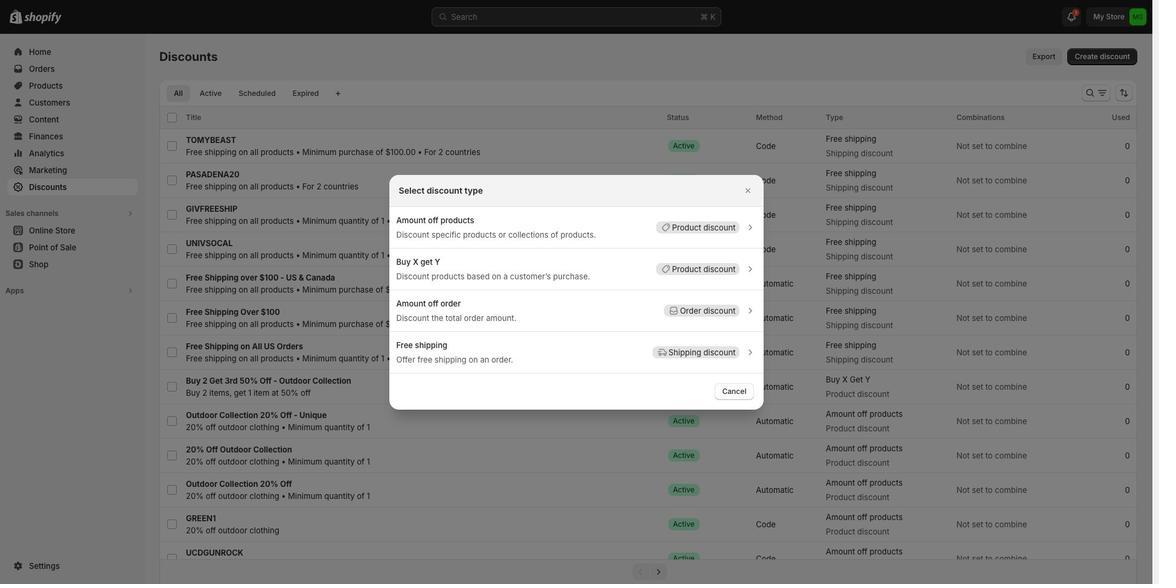 Task type: locate. For each thing, give the bounding box(es) containing it.
shopify image
[[24, 12, 62, 24]]

dialog
[[0, 175, 1153, 410]]

tab list
[[164, 85, 329, 102]]



Task type: vqa. For each thing, say whether or not it's contained in the screenshot.
Shopify image on the top left
yes



Task type: describe. For each thing, give the bounding box(es) containing it.
pagination element
[[159, 560, 1138, 585]]



